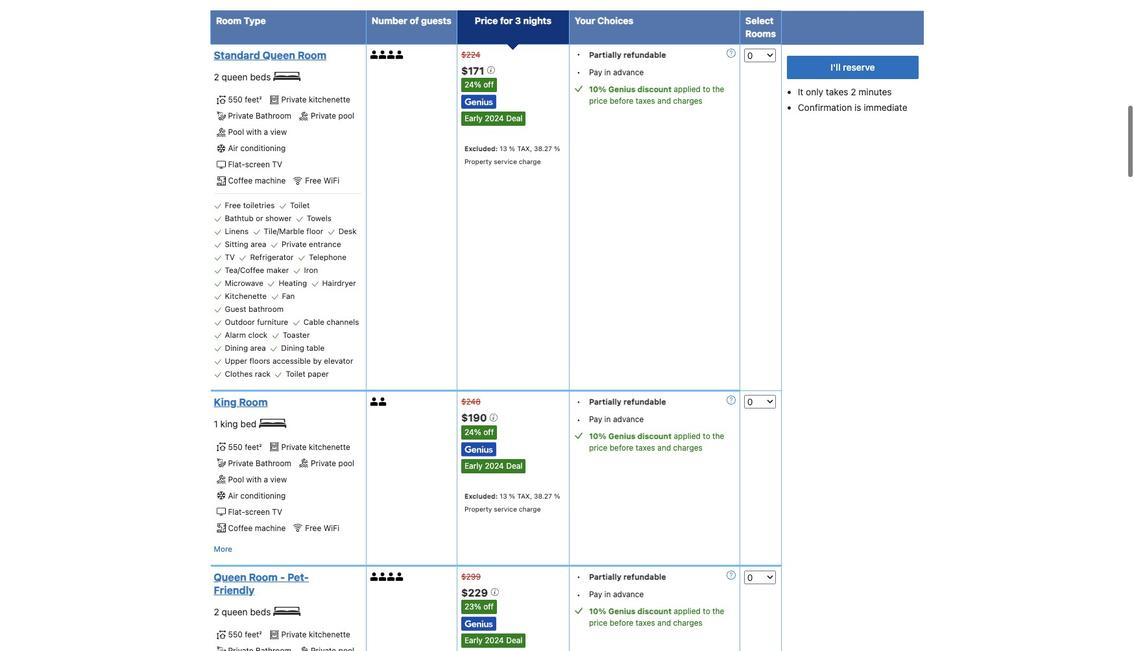 Task type: describe. For each thing, give the bounding box(es) containing it.
dining for dining area
[[225, 343, 248, 353]]

choices
[[598, 14, 634, 25]]

your choices
[[575, 14, 634, 25]]

channels
[[327, 317, 359, 327]]

clothes rack
[[225, 369, 271, 378]]

property for $190
[[465, 505, 492, 513]]

guests
[[421, 14, 452, 25]]

pay for $229
[[589, 589, 602, 599]]

immediate
[[864, 101, 908, 112]]

2 queen beds for queen
[[214, 606, 273, 617]]

1 king bed
[[214, 418, 259, 429]]

and for $171
[[658, 95, 671, 105]]

paper
[[308, 369, 329, 378]]

confirmation
[[798, 101, 852, 112]]

10% genius discount for $229
[[589, 606, 672, 616]]

of
[[410, 14, 419, 25]]

a for room
[[264, 474, 268, 484]]

guest
[[225, 304, 246, 314]]

table
[[306, 343, 325, 353]]

3 kitchenette from the top
[[309, 630, 350, 639]]

elevator
[[324, 356, 353, 365]]

conditioning for room
[[240, 490, 286, 500]]

standard queen room link
[[214, 48, 359, 61]]

3 550 feet² from the top
[[228, 630, 262, 639]]

before for $190
[[610, 443, 634, 452]]

4 • from the top
[[577, 415, 581, 424]]

pool with a view for room
[[228, 474, 287, 484]]

before for $229
[[610, 618, 634, 627]]

nights
[[523, 14, 552, 25]]

queen room - pet- friendly
[[214, 571, 309, 596]]

private pool for king room
[[311, 458, 354, 468]]

with for room
[[246, 474, 262, 484]]

iron
[[304, 265, 318, 275]]

screen for queen
[[245, 159, 270, 169]]

partially refundable for $229
[[589, 572, 666, 581]]

kitchenette for standard queen room
[[309, 94, 350, 104]]

tile/marble floor
[[264, 226, 323, 236]]

microwave
[[225, 278, 264, 288]]

tax, for $171
[[517, 144, 532, 152]]

coffee machine for room
[[228, 523, 286, 533]]

accessible
[[272, 356, 311, 365]]

off for $190
[[484, 427, 494, 437]]

3 • from the top
[[577, 397, 581, 406]]

charges for $229
[[673, 618, 703, 627]]

or
[[256, 213, 263, 223]]

select
[[746, 14, 774, 25]]

your
[[575, 14, 595, 25]]

towels
[[307, 213, 332, 223]]

2 queen beds for standard
[[214, 70, 273, 82]]

1 • from the top
[[577, 49, 581, 59]]

13 for $190
[[500, 492, 507, 500]]

advance for $171
[[613, 67, 644, 76]]

free for queen
[[305, 175, 321, 185]]

early 2024 deal for $171
[[465, 113, 523, 123]]

i'll reserve button
[[787, 55, 919, 78]]

to for $190
[[703, 431, 710, 441]]

price for $190
[[589, 443, 608, 452]]

tax, for $190
[[517, 492, 532, 500]]

more
[[214, 544, 232, 553]]

type
[[244, 14, 266, 25]]

rooms
[[746, 27, 776, 38]]

bathtub
[[225, 213, 254, 223]]

flat-screen tv for queen
[[228, 159, 282, 169]]

3
[[515, 14, 521, 25]]

heating
[[279, 278, 307, 288]]

queen inside queen room - pet- friendly
[[214, 571, 246, 583]]

tea/coffee maker
[[225, 265, 289, 275]]

6 • from the top
[[577, 590, 581, 599]]

and for $190
[[658, 443, 671, 452]]

24% for $171
[[465, 79, 481, 89]]

floors
[[250, 356, 270, 365]]

24% for $190
[[465, 427, 481, 437]]

furniture
[[257, 317, 288, 327]]

taxes for $190
[[636, 443, 655, 452]]

minutes
[[859, 85, 892, 96]]

with for queen
[[246, 127, 262, 136]]

applied to the price before taxes and charges for $229
[[589, 606, 724, 627]]

taxes for $171
[[636, 95, 655, 105]]

price for $229
[[589, 618, 608, 627]]

free for room
[[305, 523, 321, 533]]

pool for standard
[[228, 127, 244, 136]]

pay in advance for $229
[[589, 589, 644, 599]]

more link
[[214, 542, 232, 555]]

$248
[[461, 397, 481, 406]]

deal for $171
[[506, 113, 523, 123]]

sitting
[[225, 239, 248, 249]]

king room link
[[214, 395, 359, 408]]

friendly
[[214, 584, 255, 596]]

sitting area
[[225, 239, 266, 249]]

number of guests
[[372, 14, 452, 25]]

entrance
[[309, 239, 341, 249]]

price for 3 nights
[[475, 14, 552, 25]]

1 vertical spatial free
[[225, 200, 241, 210]]

3 550 from the top
[[228, 630, 243, 639]]

1
[[214, 418, 218, 429]]

rack
[[255, 369, 271, 378]]

advance for $190
[[613, 414, 644, 424]]

-
[[280, 571, 285, 583]]

pet-
[[287, 571, 309, 583]]

$171
[[461, 64, 487, 75]]

the for $171
[[713, 83, 724, 93]]

23%
[[465, 602, 481, 612]]

2 inside it only takes 2 minutes confirmation is immediate
[[851, 85, 856, 96]]

550 feet² for standard
[[228, 94, 262, 104]]

for
[[500, 14, 513, 25]]

refrigerator
[[250, 252, 294, 262]]

price
[[475, 14, 498, 25]]

dining area
[[225, 343, 266, 353]]

early for $229
[[465, 636, 483, 645]]

24% off for $190
[[465, 427, 494, 437]]

pool for standard queen room
[[338, 110, 354, 120]]

hairdryer
[[322, 278, 356, 288]]

air conditioning for queen
[[228, 143, 286, 153]]

by
[[313, 356, 322, 365]]

cable
[[304, 317, 324, 327]]

king room
[[214, 396, 268, 408]]

clock
[[248, 330, 268, 340]]

beds for room
[[250, 606, 271, 617]]

air for standard
[[228, 143, 238, 153]]

select rooms
[[746, 14, 776, 38]]

off for $229
[[484, 602, 494, 612]]

desk
[[339, 226, 357, 236]]

outdoor
[[225, 317, 255, 327]]

alarm clock
[[225, 330, 268, 340]]

kitchenette
[[225, 291, 267, 301]]

applied for $190
[[674, 431, 701, 441]]

telephone
[[309, 252, 347, 262]]

2 • from the top
[[577, 67, 581, 77]]

and for $229
[[658, 618, 671, 627]]

machine for room
[[255, 523, 286, 533]]

2024 for $229
[[485, 636, 504, 645]]

private kitchenette for king room
[[281, 442, 350, 452]]

it only takes 2 minutes confirmation is immediate
[[798, 85, 908, 112]]

refundable for $171
[[624, 49, 666, 59]]

toiletries
[[243, 200, 275, 210]]

2024 for $190
[[485, 461, 504, 470]]

bathroom
[[249, 304, 284, 314]]

free wifi for standard queen room
[[305, 175, 339, 185]]

10% for $171
[[589, 83, 607, 93]]

a for queen
[[264, 127, 268, 136]]

tea/coffee
[[225, 265, 264, 275]]

service for $190
[[494, 505, 517, 513]]

to for $171
[[703, 83, 710, 93]]

partially for $190
[[589, 397, 622, 406]]

toilet paper
[[286, 369, 329, 378]]

pay in advance for $171
[[589, 67, 644, 76]]

3 private kitchenette from the top
[[281, 630, 350, 639]]

applied to the price before taxes and charges for $171
[[589, 83, 724, 105]]

shower
[[265, 213, 292, 223]]

$224
[[461, 49, 481, 59]]

outdoor furniture
[[225, 317, 288, 327]]

tv for room
[[272, 507, 282, 516]]

takes
[[826, 85, 848, 96]]

king
[[220, 418, 238, 429]]

room type
[[216, 14, 266, 25]]

refundable for $190
[[624, 397, 666, 406]]

coffee for standard
[[228, 175, 253, 185]]

guest bathroom
[[225, 304, 284, 314]]

free wifi for king room
[[305, 523, 339, 533]]

floor
[[307, 226, 323, 236]]

partially for $229
[[589, 572, 622, 581]]

king
[[214, 396, 237, 408]]

$190
[[461, 411, 489, 423]]



Task type: vqa. For each thing, say whether or not it's contained in the screenshot.
Where Are You Going? FIELD
no



Task type: locate. For each thing, give the bounding box(es) containing it.
2024 down $190
[[485, 461, 504, 470]]

2 flat-screen tv from the top
[[228, 507, 282, 516]]

more details on meals and payment options image for $229
[[727, 570, 736, 579]]

1 vertical spatial view
[[270, 474, 287, 484]]

cable channels
[[304, 317, 359, 327]]

air for king
[[228, 490, 238, 500]]

early 2024 deal. you're getting a reduced rate because this property is offering a discount on stays between january 1 and april 1, 2024.. element down the $171
[[461, 111, 526, 125]]

2 vertical spatial applied
[[674, 606, 701, 616]]

550 for king
[[228, 442, 243, 452]]

2 550 feet² from the top
[[228, 442, 262, 452]]

excluded:
[[465, 144, 498, 152], [465, 492, 498, 500]]

private bathroom for room
[[228, 458, 291, 468]]

private bathroom for queen
[[228, 110, 291, 120]]

0 vertical spatial 24% off. you're getting 24% off the original price due to multiple deals and benefits.. element
[[461, 77, 497, 92]]

area up refrigerator
[[251, 239, 266, 249]]

maker
[[267, 265, 289, 275]]

property
[[465, 157, 492, 165], [465, 505, 492, 513]]

550 feet² for king
[[228, 442, 262, 452]]

1 vertical spatial applied to the price before taxes and charges
[[589, 431, 724, 452]]

0 vertical spatial taxes
[[636, 95, 655, 105]]

free up bathtub
[[225, 200, 241, 210]]

dining table
[[281, 343, 325, 353]]

3 pay from the top
[[589, 589, 602, 599]]

price
[[589, 95, 608, 105], [589, 443, 608, 452], [589, 618, 608, 627]]

1 vertical spatial partially
[[589, 397, 622, 406]]

early 2024 deal. you're getting a reduced rate because this property is offering a discount on stays between january 1 and april 1, 2024.. element down 23% off. you're getting 23% off the original price due to multiple deals and benefits.. element
[[461, 634, 526, 648]]

0 vertical spatial early 2024 deal
[[465, 113, 523, 123]]

2 10% genius discount from the top
[[589, 431, 672, 441]]

2 down standard
[[214, 70, 219, 82]]

it
[[798, 85, 804, 96]]

off down the $171
[[484, 79, 494, 89]]

0 vertical spatial 2
[[214, 70, 219, 82]]

queen for standard queen room
[[222, 70, 248, 82]]

toilet up towels
[[290, 200, 310, 210]]

early down 23%
[[465, 636, 483, 645]]

feet² down the bed
[[245, 442, 262, 452]]

private kitchenette down the king room link
[[281, 442, 350, 452]]

24% off. you're getting 24% off the original price due to multiple deals and benefits.. element
[[461, 77, 497, 92], [461, 425, 497, 439]]

genius for $190
[[609, 431, 636, 441]]

bathroom down standard queen room
[[256, 110, 291, 120]]

0 vertical spatial 10%
[[589, 83, 607, 93]]

0 vertical spatial queen
[[263, 48, 295, 60]]

2 vertical spatial in
[[605, 589, 611, 599]]

3 partially from the top
[[589, 572, 622, 581]]

2 for $171
[[214, 70, 219, 82]]

0 vertical spatial air
[[228, 143, 238, 153]]

pool with a view
[[228, 127, 287, 136], [228, 474, 287, 484]]

3 2024 from the top
[[485, 636, 504, 645]]

1 partially from the top
[[589, 49, 622, 59]]

toilet
[[290, 200, 310, 210], [286, 369, 306, 378]]

1 vertical spatial bathroom
[[256, 458, 291, 468]]

2 vertical spatial advance
[[613, 589, 644, 599]]

screen
[[245, 159, 270, 169], [245, 507, 270, 516]]

0 vertical spatial partially
[[589, 49, 622, 59]]

2024
[[485, 113, 504, 123], [485, 461, 504, 470], [485, 636, 504, 645]]

24% off
[[465, 79, 494, 89], [465, 427, 494, 437]]

machine for queen
[[255, 175, 286, 185]]

2 vertical spatial refundable
[[624, 572, 666, 581]]

the for $229
[[713, 606, 724, 616]]

1 in from the top
[[605, 67, 611, 76]]

early down $190
[[465, 461, 483, 470]]

0 vertical spatial off
[[484, 79, 494, 89]]

area for dining area
[[250, 343, 266, 353]]

in for $171
[[605, 67, 611, 76]]

2 vertical spatial kitchenette
[[309, 630, 350, 639]]

upper floors accessible by elevator
[[225, 356, 353, 365]]

3 10% genius discount from the top
[[589, 606, 672, 616]]

1 vertical spatial pay in advance
[[589, 414, 644, 424]]

1 pool from the top
[[228, 127, 244, 136]]

deal for $190
[[506, 461, 523, 470]]

applied to the price before taxes and charges
[[589, 83, 724, 105], [589, 431, 724, 452], [589, 606, 724, 627]]

air up more
[[228, 490, 238, 500]]

0 vertical spatial price
[[589, 95, 608, 105]]

2 charges from the top
[[673, 443, 703, 452]]

conditioning for queen
[[240, 143, 286, 153]]

2 discount from the top
[[638, 431, 672, 441]]

free wifi up towels
[[305, 175, 339, 185]]

fan
[[282, 291, 295, 301]]

2 early 2024 deal from the top
[[465, 461, 523, 470]]

2 applied to the price before taxes and charges from the top
[[589, 431, 724, 452]]

2 vertical spatial applied to the price before taxes and charges
[[589, 606, 724, 627]]

dining for dining table
[[281, 343, 304, 353]]

kitchenette
[[309, 94, 350, 104], [309, 442, 350, 452], [309, 630, 350, 639]]

early 2024 deal. you're getting a reduced rate because this property is offering a discount on stays between january 1 and april 1, 2024.. element down $190
[[461, 459, 526, 473]]

0 vertical spatial partially refundable
[[589, 49, 666, 59]]

air up free toiletries
[[228, 143, 238, 153]]

more details on meals and payment options image for $171
[[727, 48, 736, 57]]

1 applied from the top
[[674, 83, 701, 93]]

0 vertical spatial private kitchenette
[[281, 94, 350, 104]]

3 in from the top
[[605, 589, 611, 599]]

550 down 1 king bed
[[228, 442, 243, 452]]

2 vertical spatial 550 feet²
[[228, 630, 262, 639]]

24% off. you're getting 24% off the original price due to multiple deals and benefits.. element down the $171
[[461, 77, 497, 92]]

alarm
[[225, 330, 246, 340]]

early 2024 deal down the $171
[[465, 113, 523, 123]]

queen down standard
[[222, 70, 248, 82]]

room
[[216, 14, 242, 25], [298, 48, 327, 60], [239, 396, 268, 408], [249, 571, 278, 583]]

1 wifi from the top
[[324, 175, 339, 185]]

2 down friendly
[[214, 606, 219, 617]]

1 vertical spatial 13
[[500, 492, 507, 500]]

0 vertical spatial with
[[246, 127, 262, 136]]

taxes for $229
[[636, 618, 655, 627]]

discount
[[638, 83, 672, 93], [638, 431, 672, 441], [638, 606, 672, 616]]

1 charge from the top
[[519, 157, 541, 165]]

1 vertical spatial a
[[264, 474, 268, 484]]

2 queen beds down standard
[[214, 70, 273, 82]]

1 a from the top
[[264, 127, 268, 136]]

occupancy image
[[387, 50, 396, 58], [370, 397, 379, 406], [379, 572, 387, 581], [387, 572, 396, 581]]

2 private kitchenette from the top
[[281, 442, 350, 452]]

1 machine from the top
[[255, 175, 286, 185]]

2 wifi from the top
[[324, 523, 339, 533]]

charge for $190
[[519, 505, 541, 513]]

2 before from the top
[[610, 443, 634, 452]]

24% down $190
[[465, 427, 481, 437]]

dining up accessible
[[281, 343, 304, 353]]

excluded: for $190
[[465, 492, 498, 500]]

linens
[[225, 226, 249, 236]]

2 kitchenette from the top
[[309, 442, 350, 452]]

0 vertical spatial more details on meals and payment options image
[[727, 48, 736, 57]]

2 advance from the top
[[613, 414, 644, 424]]

flat- up free toiletries
[[228, 159, 245, 169]]

2 applied from the top
[[674, 431, 701, 441]]

24% off. you're getting 24% off the original price due to multiple deals and benefits.. element for $171
[[461, 77, 497, 92]]

5 • from the top
[[577, 571, 581, 581]]

coffee for king
[[228, 523, 253, 533]]

3 early 2024 deal. you're getting a reduced rate because this property is offering a discount on stays between january 1 and april 1, 2024.. element from the top
[[461, 634, 526, 648]]

air
[[228, 143, 238, 153], [228, 490, 238, 500]]

private bathroom down the bed
[[228, 458, 291, 468]]

2 vertical spatial price
[[589, 618, 608, 627]]

1 horizontal spatial dining
[[281, 343, 304, 353]]

coffee up free toiletries
[[228, 175, 253, 185]]

2 pool with a view from the top
[[228, 474, 287, 484]]

2 conditioning from the top
[[240, 490, 286, 500]]

2 queen beds down friendly
[[214, 606, 273, 617]]

2 vertical spatial 10% genius discount
[[589, 606, 672, 616]]

pay in advance
[[589, 67, 644, 76], [589, 414, 644, 424], [589, 589, 644, 599]]

3 charges from the top
[[673, 618, 703, 627]]

queen for queen room - pet- friendly
[[222, 606, 248, 617]]

bathroom for queen
[[256, 110, 291, 120]]

2 550 from the top
[[228, 442, 243, 452]]

off down $190
[[484, 427, 494, 437]]

more details on meals and payment options image
[[727, 48, 736, 57], [727, 570, 736, 579]]

1 vertical spatial early 2024 deal
[[465, 461, 523, 470]]

0 vertical spatial early 2024 deal. you're getting a reduced rate because this property is offering a discount on stays between january 1 and april 1, 2024.. element
[[461, 111, 526, 125]]

10% for $229
[[589, 606, 607, 616]]

0 vertical spatial feet²
[[245, 94, 262, 104]]

2 taxes from the top
[[636, 443, 655, 452]]

toaster
[[283, 330, 310, 340]]

1 vertical spatial price
[[589, 443, 608, 452]]

taxes
[[636, 95, 655, 105], [636, 443, 655, 452], [636, 618, 655, 627]]

advance
[[613, 67, 644, 76], [613, 414, 644, 424], [613, 589, 644, 599]]

private kitchenette down 'standard queen room' link
[[281, 94, 350, 104]]

dining up upper
[[225, 343, 248, 353]]

room inside queen room - pet- friendly
[[249, 571, 278, 583]]

area
[[251, 239, 266, 249], [250, 343, 266, 353]]

1 tax, from the top
[[517, 144, 532, 152]]

area for sitting area
[[251, 239, 266, 249]]

0 vertical spatial early
[[465, 113, 483, 123]]

early down the $171
[[465, 113, 483, 123]]

1 vertical spatial free wifi
[[305, 523, 339, 533]]

free
[[305, 175, 321, 185], [225, 200, 241, 210], [305, 523, 321, 533]]

1 vertical spatial private bathroom
[[228, 458, 291, 468]]

0 vertical spatial toilet
[[290, 200, 310, 210]]

beds down standard queen room
[[250, 70, 271, 82]]

10% for $190
[[589, 431, 607, 441]]

1 24% off. you're getting 24% off the original price due to multiple deals and benefits.. element from the top
[[461, 77, 497, 92]]

2 partially from the top
[[589, 397, 622, 406]]

flat- for king
[[228, 507, 245, 516]]

service
[[494, 157, 517, 165], [494, 505, 517, 513]]

upper
[[225, 356, 247, 365]]

deal
[[506, 113, 523, 123], [506, 461, 523, 470], [506, 636, 523, 645]]

2 vertical spatial early
[[465, 636, 483, 645]]

early 2024 deal. you're getting a reduced rate because this property is offering a discount on stays between january 1 and april 1, 2024.. element for $190
[[461, 459, 526, 473]]

1 partially refundable from the top
[[589, 49, 666, 59]]

1 price from the top
[[589, 95, 608, 105]]

13 % tax, 38.27 % property service charge for $171
[[465, 144, 560, 165]]

genius for $229
[[609, 606, 636, 616]]

private bathroom down standard queen room
[[228, 110, 291, 120]]

i'll reserve
[[831, 61, 875, 72]]

24% down the $171
[[465, 79, 481, 89]]

pay
[[589, 67, 602, 76], [589, 414, 602, 424], [589, 589, 602, 599]]

2 a from the top
[[264, 474, 268, 484]]

2 24% off from the top
[[465, 427, 494, 437]]

beds down queen room - pet- friendly
[[250, 606, 271, 617]]

1 off from the top
[[484, 79, 494, 89]]

1 vertical spatial more details on meals and payment options image
[[727, 570, 736, 579]]

machine up -
[[255, 523, 286, 533]]

screen for room
[[245, 507, 270, 516]]

before
[[610, 95, 634, 105], [610, 443, 634, 452], [610, 618, 634, 627]]

2 vertical spatial pay in advance
[[589, 589, 644, 599]]

private entrance
[[282, 239, 341, 249]]

1 vertical spatial 550 feet²
[[228, 442, 262, 452]]

more details on meals and payment options image
[[727, 395, 736, 404]]

3 applied from the top
[[674, 606, 701, 616]]

0 vertical spatial view
[[270, 127, 287, 136]]

off right 23%
[[484, 602, 494, 612]]

machine up toiletries on the top left of the page
[[255, 175, 286, 185]]

3 the from the top
[[713, 606, 724, 616]]

2 coffee from the top
[[228, 523, 253, 533]]

38.27
[[534, 144, 552, 152], [534, 492, 552, 500]]

23% off. you're getting 23% off the original price due to multiple deals and benefits.. element
[[461, 600, 497, 614]]

10% genius discount for $171
[[589, 83, 672, 93]]

•
[[577, 49, 581, 59], [577, 67, 581, 77], [577, 397, 581, 406], [577, 415, 581, 424], [577, 571, 581, 581], [577, 590, 581, 599]]

1 private bathroom from the top
[[228, 110, 291, 120]]

2 dining from the left
[[281, 343, 304, 353]]

conditioning
[[240, 143, 286, 153], [240, 490, 286, 500]]

3 off from the top
[[484, 602, 494, 612]]

1 vertical spatial before
[[610, 443, 634, 452]]

clothes
[[225, 369, 253, 378]]

partially for $171
[[589, 49, 622, 59]]

$299
[[461, 572, 481, 581]]

free up towels
[[305, 175, 321, 185]]

queen up friendly
[[214, 571, 246, 583]]

1 vertical spatial property
[[465, 505, 492, 513]]

1 pool with a view from the top
[[228, 127, 287, 136]]

3 10% from the top
[[589, 606, 607, 616]]

1 vertical spatial flat-
[[228, 507, 245, 516]]

0 vertical spatial conditioning
[[240, 143, 286, 153]]

1 charges from the top
[[673, 95, 703, 105]]

3 genius from the top
[[609, 606, 636, 616]]

bathroom for room
[[256, 458, 291, 468]]

0 vertical spatial 2 queen beds
[[214, 70, 273, 82]]

early 2024 deal
[[465, 113, 523, 123], [465, 461, 523, 470], [465, 636, 523, 645]]

1 kitchenette from the top
[[309, 94, 350, 104]]

pool for king
[[228, 474, 244, 484]]

2 price from the top
[[589, 443, 608, 452]]

occupancy image
[[370, 50, 379, 58], [379, 50, 387, 58], [396, 50, 404, 58], [379, 397, 387, 406], [370, 572, 379, 581], [396, 572, 404, 581]]

coffee machine up toiletries on the top left of the page
[[228, 175, 286, 185]]

2 13 % tax, 38.27 % property service charge from the top
[[465, 492, 560, 513]]

1 vertical spatial and
[[658, 443, 671, 452]]

standard queen room
[[214, 48, 327, 60]]

1 vertical spatial air conditioning
[[228, 490, 286, 500]]

1 pay from the top
[[589, 67, 602, 76]]

10% genius discount
[[589, 83, 672, 93], [589, 431, 672, 441], [589, 606, 672, 616]]

3 to from the top
[[703, 606, 710, 616]]

the for $190
[[713, 431, 724, 441]]

2 24% from the top
[[465, 427, 481, 437]]

charges for $190
[[673, 443, 703, 452]]

0 vertical spatial kitchenette
[[309, 94, 350, 104]]

charge
[[519, 157, 541, 165], [519, 505, 541, 513]]

1 vertical spatial machine
[[255, 523, 286, 533]]

3 partially refundable from the top
[[589, 572, 666, 581]]

view for room
[[270, 474, 287, 484]]

2 vertical spatial 10%
[[589, 606, 607, 616]]

1 vertical spatial 10%
[[589, 431, 607, 441]]

2 pay from the top
[[589, 414, 602, 424]]

0 vertical spatial and
[[658, 95, 671, 105]]

1 vertical spatial charge
[[519, 505, 541, 513]]

24% off down $190
[[465, 427, 494, 437]]

550 feet² down standard
[[228, 94, 262, 104]]

23% off
[[465, 602, 494, 612]]

1 feet² from the top
[[245, 94, 262, 104]]

550 down standard
[[228, 94, 243, 104]]

refundable
[[624, 49, 666, 59], [624, 397, 666, 406], [624, 572, 666, 581]]

0 vertical spatial 24%
[[465, 79, 481, 89]]

3 applied to the price before taxes and charges from the top
[[589, 606, 724, 627]]

charges for $171
[[673, 95, 703, 105]]

2 vertical spatial tv
[[272, 507, 282, 516]]

1 early 2024 deal from the top
[[465, 113, 523, 123]]

2 excluded: from the top
[[465, 492, 498, 500]]

24% off. you're getting 24% off the original price due to multiple deals and benefits.. element down $190
[[461, 425, 497, 439]]

1 vertical spatial 2 queen beds
[[214, 606, 273, 617]]

1 10% genius discount from the top
[[589, 83, 672, 93]]

550 feet² down friendly
[[228, 630, 262, 639]]

with
[[246, 127, 262, 136], [246, 474, 262, 484]]

38.27 for $190
[[534, 492, 552, 500]]

2 vertical spatial feet²
[[245, 630, 262, 639]]

2024 down 23% off. you're getting 23% off the original price due to multiple deals and benefits.. element
[[485, 636, 504, 645]]

free wifi
[[305, 175, 339, 185], [305, 523, 339, 533]]

before for $171
[[610, 95, 634, 105]]

feet² down standard
[[245, 94, 262, 104]]

property for $171
[[465, 157, 492, 165]]

area down clock
[[250, 343, 266, 353]]

private kitchenette
[[281, 94, 350, 104], [281, 442, 350, 452], [281, 630, 350, 639]]

2 vertical spatial free
[[305, 523, 321, 533]]

38.27 for $171
[[534, 144, 552, 152]]

genius
[[609, 83, 636, 93], [609, 431, 636, 441], [609, 606, 636, 616]]

3 early from the top
[[465, 636, 483, 645]]

2 beds from the top
[[250, 606, 271, 617]]

1 550 feet² from the top
[[228, 94, 262, 104]]

1 early 2024 deal. you're getting a reduced rate because this property is offering a discount on stays between january 1 and april 1, 2024.. element from the top
[[461, 111, 526, 125]]

price for $171
[[589, 95, 608, 105]]

1 genius from the top
[[609, 83, 636, 93]]

2 vertical spatial charges
[[673, 618, 703, 627]]

1 vertical spatial screen
[[245, 507, 270, 516]]

air conditioning up more
[[228, 490, 286, 500]]

1 vertical spatial 24% off. you're getting 24% off the original price due to multiple deals and benefits.. element
[[461, 425, 497, 439]]

0 vertical spatial beds
[[250, 70, 271, 82]]

2 more details on meals and payment options image from the top
[[727, 570, 736, 579]]

2 feet² from the top
[[245, 442, 262, 452]]

3 deal from the top
[[506, 636, 523, 645]]

coffee up more
[[228, 523, 253, 533]]

charge for $171
[[519, 157, 541, 165]]

flat-screen tv up more
[[228, 507, 282, 516]]

1 vertical spatial applied
[[674, 431, 701, 441]]

0 vertical spatial a
[[264, 127, 268, 136]]

partially refundable for $190
[[589, 397, 666, 406]]

bathtub or shower
[[225, 213, 292, 223]]

0 vertical spatial 10% genius discount
[[589, 83, 672, 93]]

toilet for toilet
[[290, 200, 310, 210]]

flat-screen tv up toiletries on the top left of the page
[[228, 159, 282, 169]]

1 vertical spatial queen
[[214, 571, 246, 583]]

coffee machine up more
[[228, 523, 286, 533]]

1 vertical spatial tax,
[[517, 492, 532, 500]]

1 vertical spatial 2024
[[485, 461, 504, 470]]

early for $171
[[465, 113, 483, 123]]

early 2024 deal down 23% off. you're getting 23% off the original price due to multiple deals and benefits.. element
[[465, 636, 523, 645]]

1 vertical spatial coffee
[[228, 523, 253, 533]]

tv
[[272, 159, 282, 169], [225, 252, 235, 262], [272, 507, 282, 516]]

standard
[[214, 48, 260, 60]]

0 vertical spatial free wifi
[[305, 175, 339, 185]]

1 vertical spatial feet²
[[245, 442, 262, 452]]

2 13 from the top
[[500, 492, 507, 500]]

0 vertical spatial machine
[[255, 175, 286, 185]]

tv for queen
[[272, 159, 282, 169]]

2 with from the top
[[246, 474, 262, 484]]

queen room - pet- friendly link
[[214, 570, 359, 596]]

2 view from the top
[[270, 474, 287, 484]]

free up pet-
[[305, 523, 321, 533]]

0 vertical spatial area
[[251, 239, 266, 249]]

coffee machine for queen
[[228, 175, 286, 185]]

0 vertical spatial to
[[703, 83, 710, 93]]

free wifi up pet-
[[305, 523, 339, 533]]

24% off down the $171
[[465, 79, 494, 89]]

in for $190
[[605, 414, 611, 424]]

2 10% from the top
[[589, 431, 607, 441]]

24% off. you're getting 24% off the original price due to multiple deals and benefits.. element for $190
[[461, 425, 497, 439]]

queen inside 'standard queen room' link
[[263, 48, 295, 60]]

queen down friendly
[[222, 606, 248, 617]]

13 % tax, 38.27 % property service charge for $190
[[465, 492, 560, 513]]

2 flat- from the top
[[228, 507, 245, 516]]

discount for $229
[[638, 606, 672, 616]]

1 service from the top
[[494, 157, 517, 165]]

0 horizontal spatial dining
[[225, 343, 248, 353]]

a
[[264, 127, 268, 136], [264, 474, 268, 484]]

1 free wifi from the top
[[305, 175, 339, 185]]

1 vertical spatial toilet
[[286, 369, 306, 378]]

bathroom
[[256, 110, 291, 120], [256, 458, 291, 468]]

free toiletries
[[225, 200, 275, 210]]

private pool for standard queen room
[[311, 110, 354, 120]]

2
[[214, 70, 219, 82], [851, 85, 856, 96], [214, 606, 219, 617]]

1 2024 from the top
[[485, 113, 504, 123]]

2 queen beds
[[214, 70, 273, 82], [214, 606, 273, 617]]

early 2024 deal for $229
[[465, 636, 523, 645]]

2024 for $171
[[485, 113, 504, 123]]

3 early 2024 deal from the top
[[465, 636, 523, 645]]

0 vertical spatial 13
[[500, 144, 507, 152]]

early for $190
[[465, 461, 483, 470]]

1 private pool from the top
[[311, 110, 354, 120]]

2 private bathroom from the top
[[228, 458, 291, 468]]

0 vertical spatial discount
[[638, 83, 672, 93]]

550 down friendly
[[228, 630, 243, 639]]

private kitchenette down queen room - pet- friendly link
[[281, 630, 350, 639]]

2024 down the $171
[[485, 113, 504, 123]]

feet² down friendly
[[245, 630, 262, 639]]

0 vertical spatial 24% off
[[465, 79, 494, 89]]

discount for $190
[[638, 431, 672, 441]]

2 service from the top
[[494, 505, 517, 513]]

beds for queen
[[250, 70, 271, 82]]

0 vertical spatial applied
[[674, 83, 701, 93]]

early 2024 deal down $190
[[465, 461, 523, 470]]

1 38.27 from the top
[[534, 144, 552, 152]]

early 2024 deal for $190
[[465, 461, 523, 470]]

bed
[[240, 418, 257, 429]]

tax,
[[517, 144, 532, 152], [517, 492, 532, 500]]

13 % tax, 38.27 % property service charge
[[465, 144, 560, 165], [465, 492, 560, 513]]

2 vertical spatial taxes
[[636, 618, 655, 627]]

1 vertical spatial in
[[605, 414, 611, 424]]

is
[[855, 101, 861, 112]]

1 24% from the top
[[465, 79, 481, 89]]

early 2024 deal. you're getting a reduced rate because this property is offering a discount on stays between january 1 and april 1, 2024.. element
[[461, 111, 526, 125], [461, 459, 526, 473], [461, 634, 526, 648]]

1 vertical spatial tv
[[225, 252, 235, 262]]

flat- up more
[[228, 507, 245, 516]]

3 and from the top
[[658, 618, 671, 627]]

service for $171
[[494, 157, 517, 165]]

550 feet² down the bed
[[228, 442, 262, 452]]

0 vertical spatial wifi
[[324, 175, 339, 185]]

0 vertical spatial screen
[[245, 159, 270, 169]]

queen
[[222, 70, 248, 82], [222, 606, 248, 617]]

applied to the price before taxes and charges for $190
[[589, 431, 724, 452]]

partially refundable for $171
[[589, 49, 666, 59]]

off
[[484, 79, 494, 89], [484, 427, 494, 437], [484, 602, 494, 612]]

pay for $171
[[589, 67, 602, 76]]

queen right standard
[[263, 48, 295, 60]]

1 to from the top
[[703, 83, 710, 93]]

advance for $229
[[613, 589, 644, 599]]

2 pool from the top
[[228, 474, 244, 484]]

early 2024 deal. you're getting a reduced rate because this property is offering a discount on stays between january 1 and april 1, 2024.. element for $171
[[461, 111, 526, 125]]

1 vertical spatial pool
[[228, 474, 244, 484]]

2 queen from the top
[[222, 606, 248, 617]]

toilet down accessible
[[286, 369, 306, 378]]

pay for $190
[[589, 414, 602, 424]]

pay in advance for $190
[[589, 414, 644, 424]]

the
[[713, 83, 724, 93], [713, 431, 724, 441], [713, 606, 724, 616]]

3 refundable from the top
[[624, 572, 666, 581]]

1 horizontal spatial queen
[[263, 48, 295, 60]]

flat-screen tv for room
[[228, 507, 282, 516]]

flat-
[[228, 159, 245, 169], [228, 507, 245, 516]]

0 vertical spatial pool
[[338, 110, 354, 120]]

1 more details on meals and payment options image from the top
[[727, 48, 736, 57]]

0 horizontal spatial queen
[[214, 571, 246, 583]]

2 vertical spatial off
[[484, 602, 494, 612]]

13 for $171
[[500, 144, 507, 152]]

2 off from the top
[[484, 427, 494, 437]]

private bathroom
[[228, 110, 291, 120], [228, 458, 291, 468]]

only
[[806, 85, 824, 96]]

0 vertical spatial 38.27
[[534, 144, 552, 152]]

0 vertical spatial charges
[[673, 95, 703, 105]]

3 feet² from the top
[[245, 630, 262, 639]]

3 pay in advance from the top
[[589, 589, 644, 599]]

1 vertical spatial excluded:
[[465, 492, 498, 500]]

1 550 from the top
[[228, 94, 243, 104]]

2 up is on the top
[[851, 85, 856, 96]]

air conditioning up toiletries on the top left of the page
[[228, 143, 286, 153]]

1 pay in advance from the top
[[589, 67, 644, 76]]

1 vertical spatial area
[[250, 343, 266, 353]]

air conditioning for room
[[228, 490, 286, 500]]

bathroom down the bed
[[256, 458, 291, 468]]

1 vertical spatial to
[[703, 431, 710, 441]]



